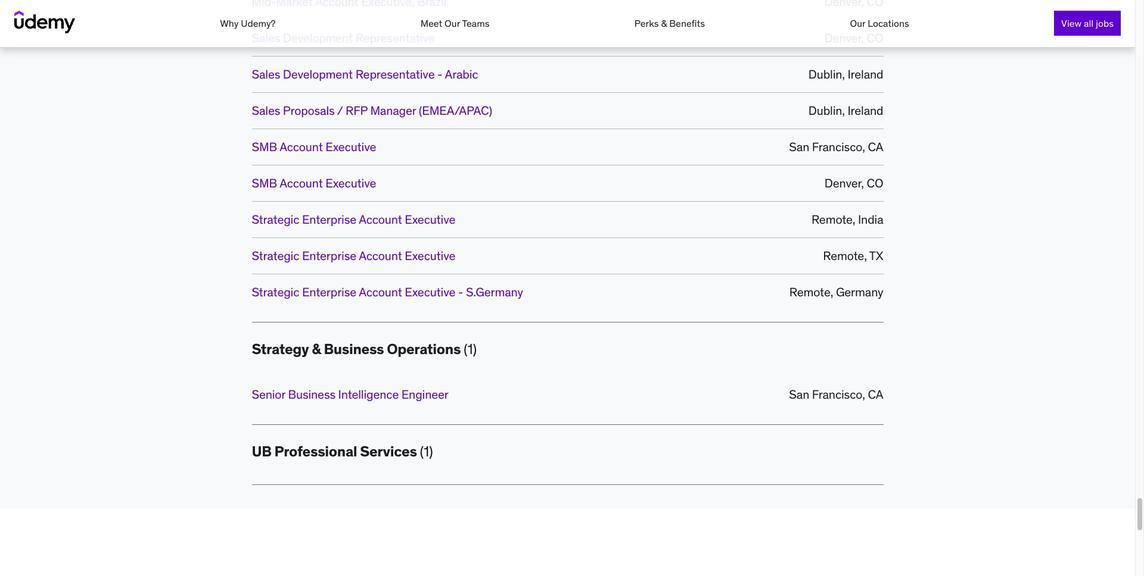 Task type: describe. For each thing, give the bounding box(es) containing it.
remote, for remote, india
[[812, 212, 855, 227]]

germany
[[836, 285, 883, 300]]

remote, tx
[[823, 249, 883, 264]]

dublin, for sales development representative -  arabic
[[809, 67, 845, 82]]

senior
[[252, 387, 285, 402]]

remote, for remote, germany
[[790, 285, 833, 300]]

sales for sales development representative -  arabic
[[252, 67, 280, 82]]

co for executive
[[867, 176, 883, 191]]

1 our from the left
[[445, 17, 460, 29]]

executive for remote, germany
[[405, 285, 456, 300]]

denver, for smb account executive
[[825, 176, 864, 191]]

san francisco, ca for senior business intelligence engineer
[[789, 387, 883, 402]]

/
[[337, 103, 343, 118]]

strategic enterprise account executive - s.germany
[[252, 285, 523, 300]]

s.germany
[[466, 285, 523, 300]]

denver, for sales development representative
[[825, 31, 864, 46]]

development for sales development representative -  arabic
[[283, 67, 353, 82]]

india
[[858, 212, 883, 227]]

executive for remote, india
[[405, 212, 456, 227]]

account for remote, germany
[[359, 285, 402, 300]]

strategic for remote, germany
[[252, 285, 299, 300]]

san francisco, ca for smb account executive
[[789, 140, 883, 155]]

ub professional services (1)
[[252, 443, 433, 461]]

remote, india
[[812, 212, 883, 227]]

rfp
[[346, 103, 368, 118]]

account for remote, india
[[359, 212, 402, 227]]

dublin, for sales proposals / rfp manager (emea/apac)
[[809, 103, 845, 118]]

smb account executive for san francisco, ca
[[252, 140, 376, 155]]

benefits
[[669, 17, 705, 29]]

senior business intelligence engineer
[[252, 387, 449, 402]]

& for strategy
[[312, 341, 321, 359]]

tx
[[869, 249, 883, 264]]

why udemy?
[[220, 17, 276, 29]]

why
[[220, 17, 239, 29]]

san for senior business intelligence engineer
[[789, 387, 809, 402]]

1 horizontal spatial (1)
[[464, 341, 477, 359]]

1 horizontal spatial -
[[458, 285, 463, 300]]

udemy image
[[14, 11, 75, 33]]

development for sales development representative
[[283, 31, 353, 46]]

meet our teams
[[421, 17, 490, 29]]

udemy?
[[241, 17, 276, 29]]

perks & benefits
[[635, 17, 705, 29]]

enterprise for remote, india
[[302, 212, 356, 227]]

strategy & business operations (1)
[[252, 341, 477, 359]]

san for smb account executive
[[789, 140, 809, 155]]

our locations link
[[850, 17, 909, 29]]

(emea/apac)
[[419, 103, 492, 118]]

sales for sales proposals / rfp manager (emea/apac)
[[252, 103, 280, 118]]

professional
[[274, 443, 357, 461]]

jobs
[[1096, 17, 1114, 29]]

francisco, for senior business intelligence engineer
[[812, 387, 865, 402]]



Task type: locate. For each thing, give the bounding box(es) containing it.
smb
[[252, 140, 277, 155], [252, 176, 277, 191]]

1 sales from the top
[[252, 31, 280, 46]]

representative for sales development representative
[[356, 31, 435, 46]]

2 ireland from the top
[[848, 103, 883, 118]]

0 vertical spatial &
[[661, 17, 667, 29]]

1 vertical spatial business
[[288, 387, 336, 402]]

co down our locations link
[[867, 31, 883, 46]]

representative
[[356, 31, 435, 46], [356, 67, 435, 82]]

francisco, for smb account executive
[[812, 140, 865, 155]]

dublin,
[[809, 67, 845, 82], [809, 103, 845, 118]]

view all jobs link
[[1054, 11, 1121, 36]]

denver, up remote, india at the top right
[[825, 176, 864, 191]]

- left arabic
[[437, 67, 442, 82]]

enterprise for remote, germany
[[302, 285, 356, 300]]

1 vertical spatial strategic enterprise account executive
[[252, 249, 456, 264]]

0 vertical spatial ireland
[[848, 67, 883, 82]]

0 vertical spatial enterprise
[[302, 212, 356, 227]]

1 vertical spatial development
[[283, 67, 353, 82]]

0 vertical spatial francisco,
[[812, 140, 865, 155]]

our locations
[[850, 17, 909, 29]]

3 sales from the top
[[252, 103, 280, 118]]

0 vertical spatial -
[[437, 67, 442, 82]]

enterprise
[[302, 212, 356, 227], [302, 249, 356, 264], [302, 285, 356, 300]]

2 smb from the top
[[252, 176, 277, 191]]

our
[[445, 17, 460, 29], [850, 17, 866, 29]]

2 san francisco, ca from the top
[[789, 387, 883, 402]]

2 vertical spatial remote,
[[790, 285, 833, 300]]

why udemy? link
[[220, 17, 276, 29]]

development up sales development representative -  arabic
[[283, 31, 353, 46]]

strategic enterprise account executive for remote, tx
[[252, 249, 456, 264]]

1 strategic from the top
[[252, 212, 299, 227]]

ub
[[252, 443, 272, 461]]

(1) right services
[[420, 443, 433, 461]]

2 strategic enterprise account executive from the top
[[252, 249, 456, 264]]

denver, co for executive
[[825, 176, 883, 191]]

1 vertical spatial (1)
[[420, 443, 433, 461]]

2 francisco, from the top
[[812, 387, 865, 402]]

account for remote, tx
[[359, 249, 402, 264]]

1 co from the top
[[867, 31, 883, 46]]

locations
[[868, 17, 909, 29]]

2 co from the top
[[867, 176, 883, 191]]

2 strategic from the top
[[252, 249, 299, 264]]

teams
[[462, 17, 490, 29]]

co up india
[[867, 176, 883, 191]]

smb for denver, co
[[252, 176, 277, 191]]

1 vertical spatial smb account executive
[[252, 176, 376, 191]]

ireland for sales development representative -  arabic
[[848, 67, 883, 82]]

engineer
[[402, 387, 449, 402]]

sales development representative
[[252, 31, 435, 46]]

1 smb from the top
[[252, 140, 277, 155]]

& right strategy
[[312, 341, 321, 359]]

1 strategic enterprise account executive from the top
[[252, 212, 456, 227]]

enterprise for remote, tx
[[302, 249, 356, 264]]

1 ireland from the top
[[848, 67, 883, 82]]

1 smb account executive from the top
[[252, 140, 376, 155]]

0 vertical spatial sales
[[252, 31, 280, 46]]

meet our teams link
[[421, 17, 490, 29]]

remote, germany
[[790, 285, 883, 300]]

0 vertical spatial san francisco, ca
[[789, 140, 883, 155]]

& for perks
[[661, 17, 667, 29]]

0 vertical spatial denver, co
[[825, 31, 883, 46]]

0 vertical spatial strategic
[[252, 212, 299, 227]]

0 vertical spatial strategic enterprise account executive
[[252, 212, 456, 227]]

all
[[1084, 17, 1094, 29]]

executive
[[326, 140, 376, 155], [326, 176, 376, 191], [405, 212, 456, 227], [405, 249, 456, 264], [405, 285, 456, 300]]

san francisco, ca
[[789, 140, 883, 155], [789, 387, 883, 402]]

1 dublin, ireland from the top
[[809, 67, 883, 82]]

-
[[437, 67, 442, 82], [458, 285, 463, 300]]

executive for remote, tx
[[405, 249, 456, 264]]

0 vertical spatial business
[[324, 341, 384, 359]]

2 dublin, ireland from the top
[[809, 103, 883, 118]]

2 denver, from the top
[[825, 176, 864, 191]]

co for representative
[[867, 31, 883, 46]]

ca for senior business intelligence engineer
[[868, 387, 883, 402]]

denver, down our locations link
[[825, 31, 864, 46]]

perks
[[635, 17, 659, 29]]

2 vertical spatial sales
[[252, 103, 280, 118]]

ca for smb account executive
[[868, 140, 883, 155]]

1 vertical spatial denver,
[[825, 176, 864, 191]]

sales development representative -  arabic
[[252, 67, 478, 82]]

account
[[280, 140, 323, 155], [280, 176, 323, 191], [359, 212, 402, 227], [359, 249, 402, 264], [359, 285, 402, 300]]

1 vertical spatial smb
[[252, 176, 277, 191]]

1 enterprise from the top
[[302, 212, 356, 227]]

0 horizontal spatial (1)
[[420, 443, 433, 461]]

0 vertical spatial co
[[867, 31, 883, 46]]

remote, left tx
[[823, 249, 867, 264]]

- left s.germany at left
[[458, 285, 463, 300]]

business
[[324, 341, 384, 359], [288, 387, 336, 402]]

sales for sales development representative
[[252, 31, 280, 46]]

1 vertical spatial ireland
[[848, 103, 883, 118]]

1 representative from the top
[[356, 31, 435, 46]]

perks & benefits link
[[635, 17, 705, 29]]

denver, co up remote, india at the top right
[[825, 176, 883, 191]]

smb account executive for denver, co
[[252, 176, 376, 191]]

0 vertical spatial representative
[[356, 31, 435, 46]]

remote, left india
[[812, 212, 855, 227]]

1 denver, co from the top
[[825, 31, 883, 46]]

representative up manager
[[356, 67, 435, 82]]

1 vertical spatial enterprise
[[302, 249, 356, 264]]

view all jobs
[[1061, 17, 1114, 29]]

meet
[[421, 17, 442, 29]]

2 vertical spatial strategic
[[252, 285, 299, 300]]

1 vertical spatial san
[[789, 387, 809, 402]]

our right meet
[[445, 17, 460, 29]]

1 development from the top
[[283, 31, 353, 46]]

remote, for remote, tx
[[823, 249, 867, 264]]

0 horizontal spatial our
[[445, 17, 460, 29]]

1 ca from the top
[[868, 140, 883, 155]]

1 vertical spatial strategic
[[252, 249, 299, 264]]

intelligence
[[338, 387, 399, 402]]

0 horizontal spatial &
[[312, 341, 321, 359]]

0 vertical spatial denver,
[[825, 31, 864, 46]]

co
[[867, 31, 883, 46], [867, 176, 883, 191]]

san
[[789, 140, 809, 155], [789, 387, 809, 402]]

2 representative from the top
[[356, 67, 435, 82]]

0 vertical spatial development
[[283, 31, 353, 46]]

0 vertical spatial ca
[[868, 140, 883, 155]]

3 enterprise from the top
[[302, 285, 356, 300]]

ca
[[868, 140, 883, 155], [868, 387, 883, 402]]

representative down meet
[[356, 31, 435, 46]]

(1)
[[464, 341, 477, 359], [420, 443, 433, 461]]

1 vertical spatial remote,
[[823, 249, 867, 264]]

1 vertical spatial dublin,
[[809, 103, 845, 118]]

business up senior business intelligence engineer
[[324, 341, 384, 359]]

0 vertical spatial smb account executive
[[252, 140, 376, 155]]

2 sales from the top
[[252, 67, 280, 82]]

1 denver, from the top
[[825, 31, 864, 46]]

2 our from the left
[[850, 17, 866, 29]]

1 vertical spatial co
[[867, 176, 883, 191]]

1 vertical spatial &
[[312, 341, 321, 359]]

0 horizontal spatial -
[[437, 67, 442, 82]]

francisco,
[[812, 140, 865, 155], [812, 387, 865, 402]]

strategic for remote, tx
[[252, 249, 299, 264]]

development
[[283, 31, 353, 46], [283, 67, 353, 82]]

0 vertical spatial san
[[789, 140, 809, 155]]

proposals
[[283, 103, 335, 118]]

smb account executive
[[252, 140, 376, 155], [252, 176, 376, 191]]

dublin, ireland for sales proposals / rfp manager (emea/apac)
[[809, 103, 883, 118]]

1 vertical spatial sales
[[252, 67, 280, 82]]

sales proposals / rfp manager (emea/apac)
[[252, 103, 492, 118]]

services
[[360, 443, 417, 461]]

&
[[661, 17, 667, 29], [312, 341, 321, 359]]

ireland
[[848, 67, 883, 82], [848, 103, 883, 118]]

1 dublin, from the top
[[809, 67, 845, 82]]

1 horizontal spatial &
[[661, 17, 667, 29]]

0 vertical spatial dublin, ireland
[[809, 67, 883, 82]]

denver, co for representative
[[825, 31, 883, 46]]

our left locations
[[850, 17, 866, 29]]

0 vertical spatial smb
[[252, 140, 277, 155]]

1 francisco, from the top
[[812, 140, 865, 155]]

1 vertical spatial dublin, ireland
[[809, 103, 883, 118]]

1 vertical spatial san francisco, ca
[[789, 387, 883, 402]]

1 vertical spatial ca
[[868, 387, 883, 402]]

representative for sales development representative -  arabic
[[356, 67, 435, 82]]

strategic enterprise account executive for remote, india
[[252, 212, 456, 227]]

view
[[1061, 17, 1082, 29]]

dublin, ireland for sales development representative -  arabic
[[809, 67, 883, 82]]

0 vertical spatial remote,
[[812, 212, 855, 227]]

manager
[[370, 103, 416, 118]]

strategic
[[252, 212, 299, 227], [252, 249, 299, 264], [252, 285, 299, 300]]

ireland for sales proposals / rfp manager (emea/apac)
[[848, 103, 883, 118]]

3 strategic from the top
[[252, 285, 299, 300]]

2 development from the top
[[283, 67, 353, 82]]

2 enterprise from the top
[[302, 249, 356, 264]]

1 vertical spatial francisco,
[[812, 387, 865, 402]]

development up proposals
[[283, 67, 353, 82]]

strategic for remote, india
[[252, 212, 299, 227]]

remote,
[[812, 212, 855, 227], [823, 249, 867, 264], [790, 285, 833, 300]]

1 horizontal spatial our
[[850, 17, 866, 29]]

2 vertical spatial enterprise
[[302, 285, 356, 300]]

sales
[[252, 31, 280, 46], [252, 67, 280, 82], [252, 103, 280, 118]]

dublin, ireland
[[809, 67, 883, 82], [809, 103, 883, 118]]

strategic enterprise account executive
[[252, 212, 456, 227], [252, 249, 456, 264]]

1 vertical spatial denver, co
[[825, 176, 883, 191]]

2 san from the top
[[789, 387, 809, 402]]

1 san from the top
[[789, 140, 809, 155]]

denver,
[[825, 31, 864, 46], [825, 176, 864, 191]]

0 vertical spatial dublin,
[[809, 67, 845, 82]]

2 denver, co from the top
[[825, 176, 883, 191]]

& right perks
[[661, 17, 667, 29]]

2 ca from the top
[[868, 387, 883, 402]]

(1) right the operations
[[464, 341, 477, 359]]

denver, co
[[825, 31, 883, 46], [825, 176, 883, 191]]

arabic
[[445, 67, 478, 82]]

1 vertical spatial representative
[[356, 67, 435, 82]]

2 dublin, from the top
[[809, 103, 845, 118]]

smb for san francisco, ca
[[252, 140, 277, 155]]

operations
[[387, 341, 461, 359]]

1 san francisco, ca from the top
[[789, 140, 883, 155]]

denver, co down our locations link
[[825, 31, 883, 46]]

remote, left germany at the right of the page
[[790, 285, 833, 300]]

strategy
[[252, 341, 309, 359]]

business right senior
[[288, 387, 336, 402]]

1 vertical spatial -
[[458, 285, 463, 300]]

0 vertical spatial (1)
[[464, 341, 477, 359]]

2 smb account executive from the top
[[252, 176, 376, 191]]



Task type: vqa. For each thing, say whether or not it's contained in the screenshot.
the bottom Ireland
yes



